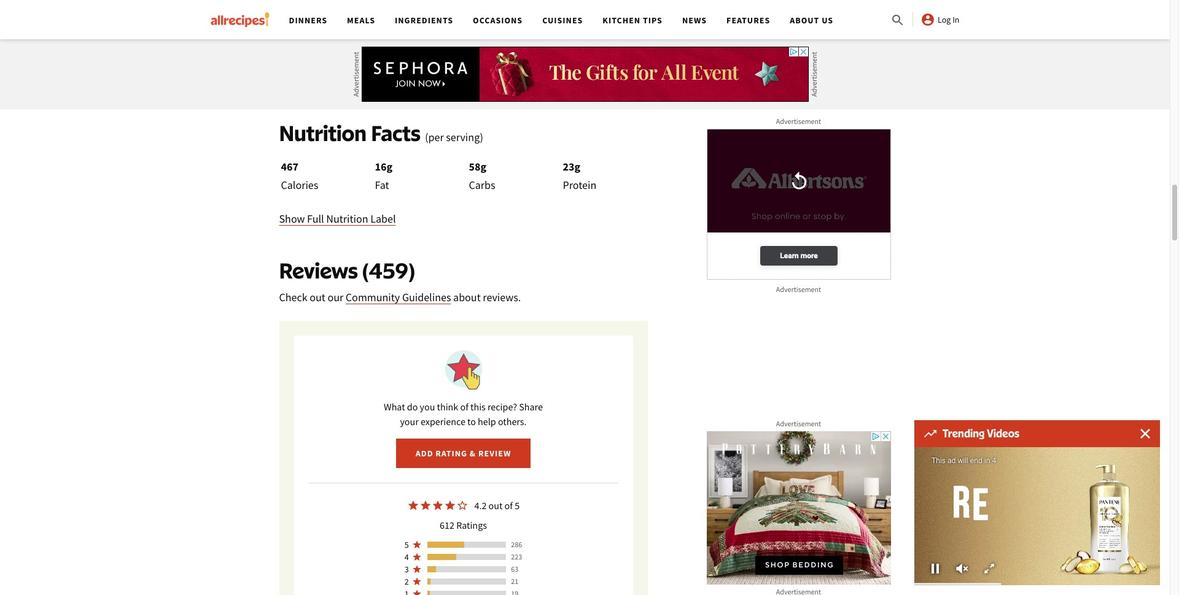 Task type: locate. For each thing, give the bounding box(es) containing it.
about us
[[790, 15, 833, 26]]

612
[[440, 520, 454, 532]]

reviews
[[279, 257, 358, 284]]

&
[[470, 448, 476, 460]]

4
[[405, 552, 409, 563]]

1 horizontal spatial star image
[[432, 500, 444, 512]]

16g
[[375, 160, 393, 174]]

about us link
[[790, 15, 833, 26]]

kitchen tips
[[603, 15, 663, 26]]

out left the our
[[310, 291, 325, 305]]

467 calories
[[281, 160, 318, 192]]

trending image
[[924, 431, 937, 438]]

5 up 4
[[405, 540, 409, 551]]

3
[[405, 565, 409, 576]]

this
[[470, 401, 486, 413]]

fat
[[375, 178, 389, 192]]

about
[[453, 291, 481, 305]]

1 vertical spatial advertisement region
[[707, 129, 891, 283]]

1 vertical spatial out
[[489, 500, 503, 512]]

(per
[[425, 130, 444, 144]]

home image
[[210, 12, 269, 27]]

do
[[407, 401, 418, 413]]

about
[[790, 15, 820, 26]]

rating
[[436, 448, 467, 460]]

share
[[519, 401, 543, 413]]

navigation
[[279, 0, 891, 39]]

0 horizontal spatial of
[[460, 401, 468, 413]]

star outline image
[[456, 500, 469, 512]]

58g carbs
[[469, 160, 495, 192]]

community guidelines link
[[346, 291, 451, 305]]

navigation containing dinners
[[279, 0, 891, 39]]

out right 4.2
[[489, 500, 503, 512]]

news
[[682, 15, 707, 26]]

4.2
[[474, 500, 487, 512]]

of inside what do you think of this recipe? share your experience to help others.
[[460, 401, 468, 413]]

reviews.
[[483, 291, 521, 305]]

out for check
[[310, 291, 325, 305]]

occasions link
[[473, 15, 523, 26]]

0 horizontal spatial out
[[310, 291, 325, 305]]

features link
[[727, 15, 770, 26]]

you
[[420, 401, 435, 413]]

experience
[[421, 416, 465, 428]]

print image
[[566, 39, 578, 52]]

5 right 4.2
[[515, 500, 520, 512]]

community
[[346, 291, 400, 305]]

serving)
[[446, 130, 483, 144]]

kitchen tips link
[[603, 15, 663, 26]]

print button
[[468, 31, 648, 60]]

star image
[[432, 500, 444, 512], [412, 590, 422, 596]]

0 vertical spatial star image
[[432, 500, 444, 512]]

i
[[341, 40, 344, 51]]

0 vertical spatial of
[[460, 401, 468, 413]]

out
[[310, 291, 325, 305], [489, 500, 503, 512]]

1 vertical spatial of
[[505, 500, 513, 512]]

nutrition
[[279, 120, 367, 146], [326, 212, 368, 226]]

nutrition up 467
[[279, 120, 367, 146]]

0 horizontal spatial 5
[[405, 540, 409, 551]]

286
[[511, 541, 522, 550]]

our
[[328, 291, 343, 305]]

spoon image
[[384, 39, 396, 52]]

ratings
[[456, 520, 487, 532]]

of
[[460, 401, 468, 413], [505, 500, 513, 512]]

1 horizontal spatial 5
[[515, 500, 520, 512]]

meals
[[347, 15, 375, 26]]

review
[[478, 448, 511, 460]]

2 vertical spatial advertisement region
[[707, 432, 891, 585]]

of right 4.2
[[505, 500, 513, 512]]

of left this
[[460, 401, 468, 413]]

5
[[515, 500, 520, 512], [405, 540, 409, 551]]

1 vertical spatial nutrition
[[326, 212, 368, 226]]

others.
[[498, 416, 527, 428]]

0 vertical spatial nutrition
[[279, 120, 367, 146]]

2
[[405, 577, 409, 588]]

add
[[416, 448, 433, 460]]

star image
[[407, 500, 419, 512], [419, 500, 432, 512], [444, 500, 456, 512], [412, 541, 422, 550], [412, 553, 422, 563], [412, 565, 422, 575], [412, 577, 422, 587]]

0 horizontal spatial star image
[[412, 590, 422, 596]]

23g
[[563, 160, 580, 174]]

23g protein
[[563, 160, 597, 192]]

0 vertical spatial out
[[310, 291, 325, 305]]

nutrition right full
[[326, 212, 368, 226]]

advertisement region
[[361, 47, 809, 102], [707, 129, 891, 283], [707, 432, 891, 585]]

1 horizontal spatial out
[[489, 500, 503, 512]]

label
[[370, 212, 396, 226]]

1 vertical spatial star image
[[412, 590, 422, 596]]

check out our community guidelines about reviews.
[[279, 291, 521, 305]]

your
[[400, 416, 419, 428]]

think
[[437, 401, 458, 413]]

cuisines link
[[542, 15, 583, 26]]

1 vertical spatial 5
[[405, 540, 409, 551]]



Task type: vqa. For each thing, say whether or not it's contained in the screenshot.
What do you think of this recipe? Share your experience to help others.
yes



Task type: describe. For each thing, give the bounding box(es) containing it.
dinners link
[[289, 15, 327, 26]]

to
[[467, 416, 476, 428]]

videos
[[987, 427, 1019, 440]]

full
[[307, 212, 324, 226]]

467
[[281, 160, 298, 174]]

show full nutrition label button
[[279, 211, 396, 228]]

account image
[[921, 12, 935, 27]]

trending
[[943, 427, 985, 440]]

search image
[[891, 13, 905, 28]]

63
[[511, 565, 519, 574]]

news link
[[682, 15, 707, 26]]

check
[[279, 291, 307, 305]]

223
[[511, 553, 522, 562]]

carbs
[[469, 178, 495, 192]]

video player application
[[914, 448, 1160, 586]]

it
[[373, 40, 382, 51]]

reviews (459)
[[279, 257, 415, 284]]

guidelines
[[402, 291, 451, 305]]

0 vertical spatial 5
[[515, 500, 520, 512]]

facts
[[371, 120, 421, 146]]

dinners
[[289, 15, 327, 26]]

(459)
[[362, 257, 415, 284]]

out for 4.2
[[489, 500, 503, 512]]

calories
[[281, 178, 318, 192]]

58g
[[469, 160, 486, 174]]

log in
[[938, 14, 960, 25]]

log
[[938, 14, 951, 25]]

us
[[822, 15, 833, 26]]

add rating & review
[[416, 448, 511, 460]]

unmute button group
[[949, 560, 976, 579]]

what do you think of this recipe? share your experience to help others.
[[384, 401, 543, 428]]

cuisines
[[542, 15, 583, 26]]

4.2 out of 5
[[474, 500, 520, 512]]

made
[[347, 40, 371, 51]]

16g fat
[[375, 160, 393, 192]]

what
[[384, 401, 405, 413]]

recipe?
[[488, 401, 517, 413]]

i made it button
[[279, 31, 458, 60]]

occasions
[[473, 15, 523, 26]]

close image
[[1140, 429, 1150, 439]]

add rating & review button
[[396, 439, 531, 469]]

help
[[478, 416, 496, 428]]

ingredients
[[395, 15, 453, 26]]

tips
[[643, 15, 663, 26]]

protein
[[563, 178, 597, 192]]

log in link
[[921, 12, 960, 27]]

1 horizontal spatial of
[[505, 500, 513, 512]]

21
[[511, 577, 519, 587]]

nutrition facts (per serving)
[[279, 120, 483, 146]]

show
[[279, 212, 305, 226]]

show full nutrition label
[[279, 212, 396, 226]]

i made it
[[341, 40, 382, 51]]

print
[[537, 40, 563, 51]]

0 vertical spatial advertisement region
[[361, 47, 809, 102]]

nutrition inside show full nutrition label button
[[326, 212, 368, 226]]

ingredients link
[[395, 15, 453, 26]]

meals link
[[347, 15, 375, 26]]

kitchen
[[603, 15, 641, 26]]

features
[[727, 15, 770, 26]]

in
[[953, 14, 960, 25]]

612 ratings
[[440, 520, 487, 532]]

trending videos
[[943, 427, 1019, 440]]



